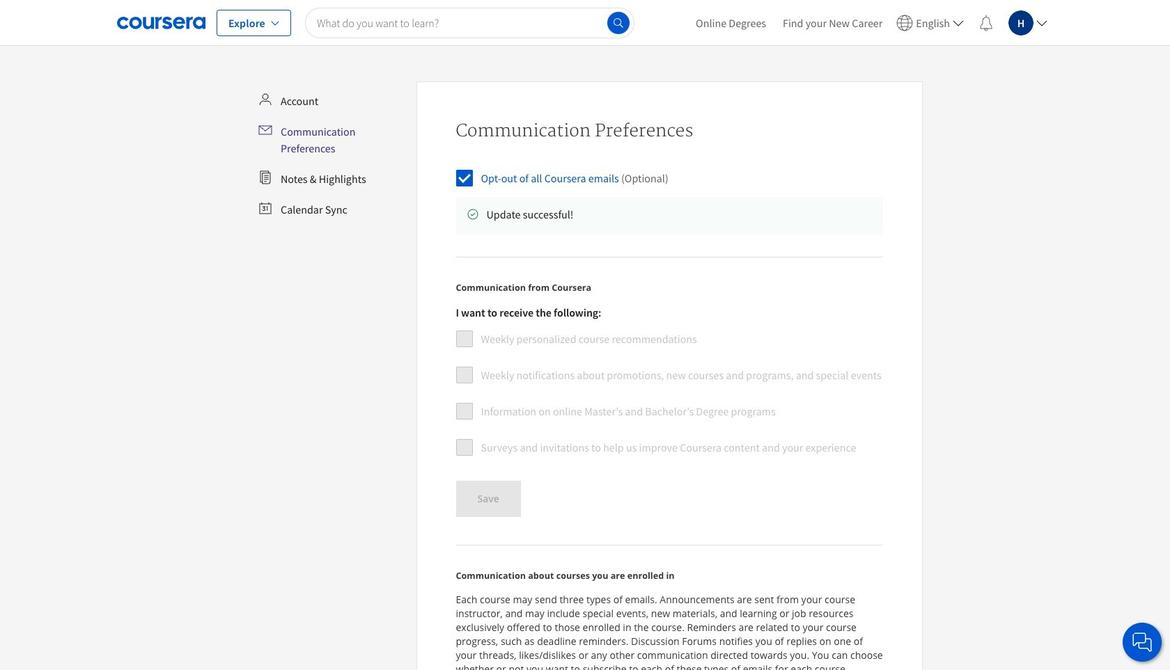 Task type: describe. For each thing, give the bounding box(es) containing it.
What do you want to learn? text field
[[305, 7, 635, 38]]



Task type: vqa. For each thing, say whether or not it's contained in the screenshot.
"also"
no



Task type: locate. For each thing, give the bounding box(es) containing it.
0 vertical spatial menu
[[688, 0, 1053, 45]]

menu
[[688, 0, 1053, 45], [253, 87, 411, 224]]

None search field
[[305, 7, 635, 38]]

1 horizontal spatial menu
[[688, 0, 1053, 45]]

1 vertical spatial menu
[[253, 87, 411, 224]]

group
[[456, 305, 882, 467]]

0 horizontal spatial menu
[[253, 87, 411, 224]]

coursera image
[[117, 11, 205, 34]]



